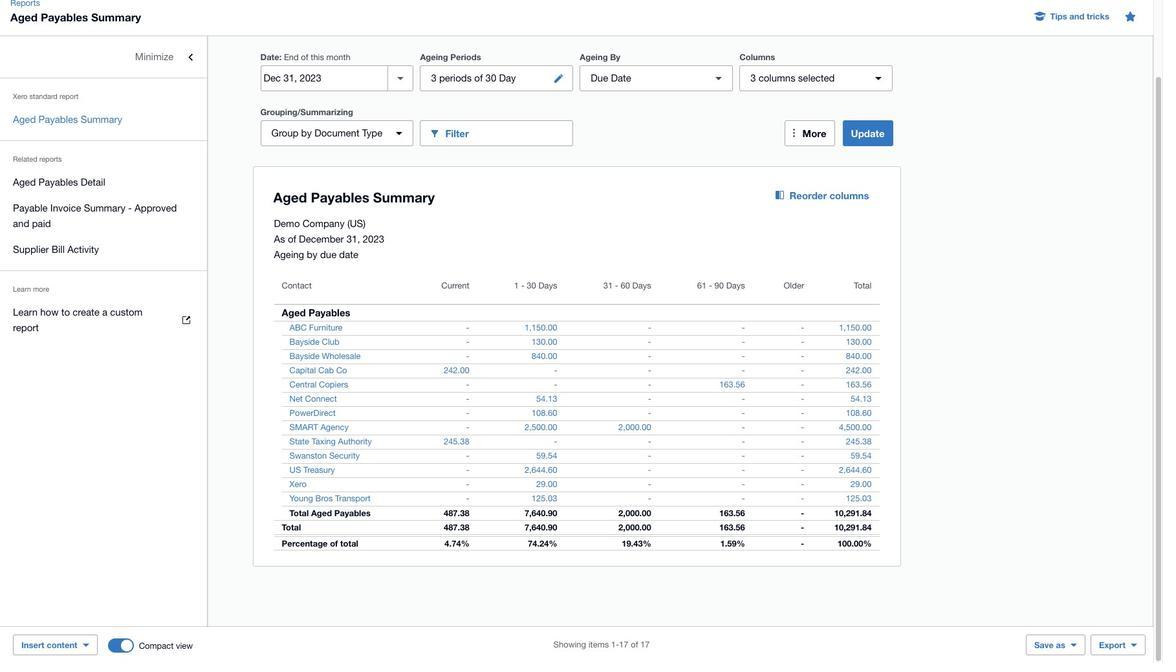 Task type: describe. For each thing, give the bounding box(es) containing it.
1 - 30 days
[[514, 281, 557, 290]]

company
[[303, 218, 345, 229]]

ageing periods
[[420, 52, 481, 62]]

bayside for bayside club
[[290, 337, 320, 347]]

to
[[61, 307, 70, 318]]

and inside payable invoice summary - approved and paid
[[13, 218, 29, 229]]

contact
[[282, 281, 312, 290]]

total button
[[812, 273, 880, 304]]

showing items 1-17 of 17
[[553, 640, 650, 650]]

smart agency link
[[274, 421, 356, 434]]

bayside for bayside wholesale
[[290, 351, 320, 361]]

list of convenience dates image
[[388, 65, 414, 91]]

3 for 3 periods of 30 day
[[431, 72, 437, 83]]

older
[[784, 281, 804, 290]]

minimize button
[[0, 44, 207, 70]]

tricks
[[1087, 11, 1109, 21]]

abc furniture
[[290, 323, 343, 333]]

31 - 60 days button
[[565, 273, 659, 304]]

filter button
[[420, 120, 573, 146]]

3 columns selected
[[751, 72, 835, 83]]

61 - 90 days
[[697, 281, 745, 290]]

2 108.60 from the left
[[846, 408, 872, 418]]

total inside button
[[854, 281, 872, 290]]

capital cab co link
[[274, 364, 355, 377]]

treasury
[[303, 465, 335, 475]]

xero link
[[274, 478, 314, 491]]

aged payables
[[282, 307, 350, 318]]

0 vertical spatial report
[[59, 93, 78, 100]]

export
[[1099, 640, 1126, 650]]

learn more
[[13, 285, 49, 293]]

insert
[[21, 640, 44, 650]]

selected
[[798, 72, 835, 83]]

1 130.00 from the left
[[532, 337, 557, 347]]

periods
[[439, 72, 472, 83]]

copiers
[[319, 380, 348, 389]]

1 2,000.00 from the top
[[619, 422, 651, 432]]

- inside payable invoice summary - approved and paid
[[128, 202, 132, 213]]

1.59%
[[720, 538, 745, 549]]

how
[[40, 307, 59, 318]]

approved
[[135, 202, 177, 213]]

central copiers link
[[274, 378, 356, 391]]

ageing for ageing periods
[[420, 52, 448, 62]]

125.03 for 1st '125.03' link from left
[[532, 494, 557, 503]]

as
[[1056, 640, 1066, 650]]

bayside wholesale
[[290, 351, 361, 361]]

Report title field
[[270, 183, 745, 213]]

wholesale
[[322, 351, 361, 361]]

1 54.13 link from the left
[[529, 393, 565, 406]]

young bros transport
[[290, 494, 371, 503]]

of inside demo company (us) as of december 31, 2023 ageing by due date
[[288, 234, 296, 245]]

furniture
[[309, 323, 343, 333]]

2 1,150.00 link from the left
[[831, 322, 880, 334]]

agency
[[320, 422, 349, 432]]

report inside learn how to create a custom report
[[13, 322, 39, 333]]

1-
[[611, 640, 619, 650]]

update
[[851, 127, 885, 139]]

2,644.60 for second 2,644.60 link from the right
[[525, 465, 557, 475]]

contact button
[[274, 273, 409, 304]]

summary for 'payable invoice summary - approved and paid' link
[[84, 202, 125, 213]]

2 59.54 link from the left
[[843, 450, 880, 463]]

2 245.38 link from the left
[[838, 435, 880, 448]]

group
[[271, 127, 299, 138]]

4,500.00
[[839, 422, 872, 432]]

2 29.00 from the left
[[851, 479, 872, 489]]

group by document type button
[[260, 120, 414, 146]]

related reports
[[13, 155, 62, 163]]

1
[[514, 281, 519, 290]]

date : end of this month
[[260, 52, 350, 62]]

1 108.60 from the left
[[532, 408, 557, 418]]

7,640.90 for total aged payables
[[525, 508, 557, 518]]

capital
[[290, 366, 316, 375]]

taxing
[[312, 437, 336, 446]]

insert content button
[[13, 635, 97, 655]]

cab
[[318, 366, 334, 375]]

4,500.00 link
[[831, 421, 880, 434]]

2 108.60 link from the left
[[838, 407, 880, 420]]

paid
[[32, 218, 51, 229]]

59.54 for second 59.54 link from the right
[[536, 451, 557, 461]]

demo
[[274, 218, 300, 229]]

us treasury link
[[274, 464, 343, 477]]

by inside demo company (us) as of december 31, 2023 ageing by due date
[[307, 249, 317, 260]]

by
[[610, 52, 620, 62]]

update button
[[843, 120, 893, 146]]

487.38 for total aged payables
[[444, 508, 469, 518]]

0 vertical spatial summary
[[91, 10, 141, 24]]

view
[[176, 641, 193, 650]]

save
[[1034, 640, 1054, 650]]

young bros transport link
[[274, 492, 378, 505]]

xero for xero
[[290, 479, 307, 489]]

standard
[[29, 93, 57, 100]]

of inside 3 periods of 30 day button
[[474, 72, 483, 83]]

document
[[315, 127, 359, 138]]

total aged payables
[[290, 508, 371, 518]]

percentage of total
[[282, 538, 358, 549]]

ageing by
[[580, 52, 620, 62]]

reorder
[[790, 190, 827, 201]]

of inside 'date : end of this month'
[[301, 52, 308, 62]]

authority
[[338, 437, 372, 446]]

1 vertical spatial total
[[290, 508, 309, 518]]

61 - 90 days button
[[659, 273, 753, 304]]

1 840.00 link from the left
[[524, 350, 565, 363]]

central
[[290, 380, 317, 389]]

club
[[322, 337, 340, 347]]

10,291.84 for total
[[834, 522, 872, 532]]

1,150.00 for second 1,150.00 link
[[839, 323, 872, 333]]

abc furniture link
[[274, 322, 350, 334]]

2 163.56 link from the left
[[838, 378, 880, 391]]

learn for learn more
[[13, 285, 31, 293]]

1 2,644.60 link from the left
[[517, 464, 565, 477]]

ageing inside demo company (us) as of december 31, 2023 ageing by due date
[[274, 249, 304, 260]]

19.43%
[[622, 538, 651, 549]]

columns
[[740, 52, 775, 62]]

Select end date field
[[261, 66, 388, 91]]

export button
[[1091, 635, 1146, 655]]

1 17 from the left
[[619, 640, 629, 650]]

young
[[290, 494, 313, 503]]

bayside wholesale link
[[274, 350, 368, 363]]

save as
[[1034, 640, 1066, 650]]

detail
[[81, 177, 105, 188]]

1 29.00 from the left
[[536, 479, 557, 489]]

state taxing authority
[[290, 437, 372, 446]]

aged payables summary link
[[0, 107, 207, 133]]

90
[[715, 281, 724, 290]]

days for 1 - 30 days
[[539, 281, 557, 290]]

payables up furniture
[[309, 307, 350, 318]]

reorder columns button
[[766, 182, 880, 208]]

swanston security
[[290, 451, 360, 461]]



Task type: locate. For each thing, give the bounding box(es) containing it.
54.13 link up 2,500.00
[[529, 393, 565, 406]]

0 horizontal spatial 1,150.00
[[525, 323, 557, 333]]

0 horizontal spatial 163.56 link
[[712, 378, 753, 391]]

co
[[336, 366, 347, 375]]

date right due
[[611, 72, 631, 83]]

1 horizontal spatial 242.00 link
[[838, 364, 880, 377]]

2,000.00 for total
[[619, 522, 651, 532]]

0 horizontal spatial days
[[539, 281, 557, 290]]

bayside club
[[290, 337, 340, 347]]

2 2,644.60 from the left
[[839, 465, 872, 475]]

3 left periods at the top of the page
[[431, 72, 437, 83]]

december
[[299, 234, 344, 245]]

report down learn more
[[13, 322, 39, 333]]

0 horizontal spatial 242.00
[[444, 366, 469, 375]]

1 487.38 from the top
[[444, 508, 469, 518]]

0 horizontal spatial 108.60
[[532, 408, 557, 418]]

0 horizontal spatial 130.00
[[532, 337, 557, 347]]

54.13 up 4,500.00
[[851, 394, 872, 404]]

net
[[290, 394, 303, 404]]

0 horizontal spatial 59.54
[[536, 451, 557, 461]]

0 vertical spatial 7,640.90
[[525, 508, 557, 518]]

payables down transport
[[334, 508, 371, 518]]

columns
[[759, 72, 796, 83], [830, 190, 869, 201]]

date left end
[[260, 52, 279, 62]]

0 horizontal spatial report
[[13, 322, 39, 333]]

0 vertical spatial total
[[854, 281, 872, 290]]

3 2,000.00 from the top
[[619, 522, 651, 532]]

current
[[441, 281, 469, 290]]

0 vertical spatial learn
[[13, 285, 31, 293]]

ageing up periods at the top of the page
[[420, 52, 448, 62]]

1 29.00 link from the left
[[529, 478, 565, 491]]

state taxing authority link
[[274, 435, 380, 448]]

days right "90"
[[726, 281, 745, 290]]

ageing
[[420, 52, 448, 62], [580, 52, 608, 62], [274, 249, 304, 260]]

163.56 link
[[712, 378, 753, 391], [838, 378, 880, 391]]

net connect link
[[274, 393, 345, 406]]

1 245.38 link from the left
[[436, 435, 477, 448]]

create
[[73, 307, 100, 318]]

1 horizontal spatial 163.56 link
[[838, 378, 880, 391]]

3 days from the left
[[726, 281, 745, 290]]

report right standard
[[59, 93, 78, 100]]

1 horizontal spatial report
[[59, 93, 78, 100]]

showing
[[553, 640, 586, 650]]

29.00 down 2,500.00 link
[[536, 479, 557, 489]]

learn how to create a custom report link
[[0, 300, 207, 341]]

1 vertical spatial bayside
[[290, 351, 320, 361]]

1 242.00 from the left
[[444, 366, 469, 375]]

xero left standard
[[13, 93, 27, 100]]

487.38
[[444, 508, 469, 518], [444, 522, 469, 532]]

0 horizontal spatial 2,644.60 link
[[517, 464, 565, 477]]

1 horizontal spatial ageing
[[420, 52, 448, 62]]

summary up minimize button
[[91, 10, 141, 24]]

central copiers
[[290, 380, 348, 389]]

1 bayside from the top
[[290, 337, 320, 347]]

bayside down the abc
[[290, 337, 320, 347]]

125.03 for 1st '125.03' link from the right
[[846, 494, 872, 503]]

0 horizontal spatial 130.00 link
[[524, 336, 565, 349]]

1 242.00 link from the left
[[436, 364, 477, 377]]

2 days from the left
[[632, 281, 651, 290]]

1 horizontal spatial 245.38 link
[[838, 435, 880, 448]]

- link
[[458, 322, 477, 334], [640, 322, 659, 334], [734, 322, 753, 334], [793, 322, 812, 334], [458, 336, 477, 349], [640, 336, 659, 349], [734, 336, 753, 349], [793, 336, 812, 349], [458, 350, 477, 363], [640, 350, 659, 363], [734, 350, 753, 363], [793, 350, 812, 363], [546, 364, 565, 377], [640, 364, 659, 377], [734, 364, 753, 377], [793, 364, 812, 377], [458, 378, 477, 391], [546, 378, 565, 391], [640, 378, 659, 391], [793, 378, 812, 391], [458, 393, 477, 406], [640, 393, 659, 406], [734, 393, 753, 406], [793, 393, 812, 406], [458, 407, 477, 420], [640, 407, 659, 420], [734, 407, 753, 420], [793, 407, 812, 420], [458, 421, 477, 434], [734, 421, 753, 434], [793, 421, 812, 434], [546, 435, 565, 448], [640, 435, 659, 448], [734, 435, 753, 448], [793, 435, 812, 448], [458, 450, 477, 463], [640, 450, 659, 463], [734, 450, 753, 463], [793, 450, 812, 463], [458, 464, 477, 477], [640, 464, 659, 477], [734, 464, 753, 477], [793, 464, 812, 477], [458, 478, 477, 491], [640, 478, 659, 491], [734, 478, 753, 491], [793, 478, 812, 491], [458, 492, 477, 505], [640, 492, 659, 505], [734, 492, 753, 505], [793, 492, 812, 505]]

0 horizontal spatial 3
[[431, 72, 437, 83]]

1 vertical spatial 10,291.84
[[834, 522, 872, 532]]

0 horizontal spatial 59.54 link
[[529, 450, 565, 463]]

1 vertical spatial by
[[307, 249, 317, 260]]

due
[[320, 249, 337, 260]]

1 horizontal spatial 2,644.60 link
[[831, 464, 880, 477]]

payable invoice summary - approved and paid link
[[0, 195, 207, 237]]

54.13 for 2nd 54.13 link from left
[[851, 394, 872, 404]]

31,
[[347, 234, 360, 245]]

4.74%
[[445, 538, 469, 549]]

487.38 for total
[[444, 522, 469, 532]]

245.38
[[444, 437, 469, 446], [846, 437, 872, 446]]

of left this
[[301, 52, 308, 62]]

1 horizontal spatial 59.54 link
[[843, 450, 880, 463]]

2 10,291.84 from the top
[[834, 522, 872, 532]]

bill
[[52, 244, 65, 255]]

108.60 link up 2,500.00
[[524, 407, 565, 420]]

days for 61 - 90 days
[[726, 281, 745, 290]]

0 horizontal spatial and
[[13, 218, 29, 229]]

capital cab co
[[290, 366, 347, 375]]

learn left more
[[13, 285, 31, 293]]

columns down columns
[[759, 72, 796, 83]]

2 487.38 from the top
[[444, 522, 469, 532]]

columns right reorder
[[830, 190, 869, 201]]

of right periods at the top of the page
[[474, 72, 483, 83]]

(us)
[[347, 218, 366, 229]]

2,000.00 for total aged payables
[[619, 508, 651, 518]]

1 163.56 link from the left
[[712, 378, 753, 391]]

a
[[102, 307, 107, 318]]

1,150.00 for second 1,150.00 link from the right
[[525, 323, 557, 333]]

summary for aged payables summary link
[[81, 114, 122, 125]]

2,000.00 link
[[611, 421, 659, 434]]

2 130.00 from the left
[[846, 337, 872, 347]]

payable
[[13, 202, 48, 213]]

of
[[301, 52, 308, 62], [474, 72, 483, 83], [288, 234, 296, 245], [330, 538, 338, 549], [631, 640, 638, 650]]

840.00 for first 840.00 link from left
[[532, 351, 557, 361]]

0 vertical spatial date
[[260, 52, 279, 62]]

due date button
[[580, 65, 733, 91]]

130.00 link down total button
[[838, 336, 880, 349]]

1 vertical spatial report
[[13, 322, 39, 333]]

1,150.00 link down the 1 - 30 days
[[517, 322, 565, 334]]

10,291.84 for total aged payables
[[834, 508, 872, 518]]

total
[[340, 538, 358, 549]]

1 horizontal spatial 840.00 link
[[838, 350, 880, 363]]

0 horizontal spatial 125.03 link
[[524, 492, 565, 505]]

2 vertical spatial total
[[282, 522, 301, 532]]

us treasury
[[290, 465, 335, 475]]

swanston security link
[[274, 450, 368, 463]]

30
[[486, 72, 496, 83], [527, 281, 536, 290]]

summary inside payable invoice summary - approved and paid
[[84, 202, 125, 213]]

108.60 up 2,500.00
[[532, 408, 557, 418]]

3 down columns
[[751, 72, 756, 83]]

summary
[[91, 10, 141, 24], [81, 114, 122, 125], [84, 202, 125, 213]]

and right 'tips'
[[1070, 11, 1085, 21]]

0 horizontal spatial 245.38 link
[[436, 435, 477, 448]]

aged payables summary down xero standard report
[[13, 114, 122, 125]]

54.13 for 1st 54.13 link
[[536, 394, 557, 404]]

1 59.54 link from the left
[[529, 450, 565, 463]]

2 54.13 from the left
[[851, 394, 872, 404]]

smart
[[290, 422, 318, 432]]

1 125.03 link from the left
[[524, 492, 565, 505]]

xero down us
[[290, 479, 307, 489]]

0 vertical spatial aged payables summary
[[10, 10, 141, 24]]

1 1,150.00 from the left
[[525, 323, 557, 333]]

130.00 down the 1 - 30 days
[[532, 337, 557, 347]]

payables down xero standard report
[[38, 114, 78, 125]]

1 horizontal spatial 54.13
[[851, 394, 872, 404]]

0 horizontal spatial 29.00 link
[[529, 478, 565, 491]]

840.00 for 2nd 840.00 link from left
[[846, 351, 872, 361]]

163.56
[[719, 380, 745, 389], [846, 380, 872, 389], [719, 508, 745, 518], [719, 522, 745, 532]]

supplier bill activity
[[13, 244, 99, 255]]

1 vertical spatial xero
[[290, 479, 307, 489]]

108.60 up 4,500.00
[[846, 408, 872, 418]]

59.54 down 2,500.00 link
[[536, 451, 557, 461]]

2 learn from the top
[[13, 307, 38, 318]]

245.38 for 2nd 245.38 link from right
[[444, 437, 469, 446]]

by down grouping/summarizing
[[301, 127, 312, 138]]

aged payables summary up minimize button
[[10, 10, 141, 24]]

59.54 link down 2,500.00 link
[[529, 450, 565, 463]]

days
[[539, 281, 557, 290], [632, 281, 651, 290], [726, 281, 745, 290]]

reorder columns
[[790, 190, 869, 201]]

1 horizontal spatial 54.13 link
[[843, 393, 880, 406]]

0 horizontal spatial 840.00
[[532, 351, 557, 361]]

columns for reorder
[[830, 190, 869, 201]]

:
[[279, 52, 282, 62]]

2 840.00 from the left
[[846, 351, 872, 361]]

0 horizontal spatial 242.00 link
[[436, 364, 477, 377]]

end
[[284, 52, 299, 62]]

108.60
[[532, 408, 557, 418], [846, 408, 872, 418]]

2 7,640.90 from the top
[[525, 522, 557, 532]]

learn down learn more
[[13, 307, 38, 318]]

2 vertical spatial 2,000.00
[[619, 522, 651, 532]]

2 3 from the left
[[751, 72, 756, 83]]

2 130.00 link from the left
[[838, 336, 880, 349]]

2 54.13 link from the left
[[843, 393, 880, 406]]

74.24%
[[528, 538, 557, 549]]

1 vertical spatial columns
[[830, 190, 869, 201]]

30 left day
[[486, 72, 496, 83]]

supplier
[[13, 244, 49, 255]]

0 vertical spatial 487.38
[[444, 508, 469, 518]]

1 7,640.90 from the top
[[525, 508, 557, 518]]

1,150.00 link down total button
[[831, 322, 880, 334]]

2,644.60 link down the 4,500.00 link on the right bottom of page
[[831, 464, 880, 477]]

1 108.60 link from the left
[[524, 407, 565, 420]]

2 2,644.60 link from the left
[[831, 464, 880, 477]]

29.00 link down the 4,500.00 link on the right bottom of page
[[843, 478, 880, 491]]

1 59.54 from the left
[[536, 451, 557, 461]]

1 vertical spatial learn
[[13, 307, 38, 318]]

1 840.00 from the left
[[532, 351, 557, 361]]

minimize
[[135, 51, 174, 62]]

1 vertical spatial 7,640.90
[[525, 522, 557, 532]]

1 54.13 from the left
[[536, 394, 557, 404]]

learn how to create a custom report
[[13, 307, 143, 333]]

0 horizontal spatial ageing
[[274, 249, 304, 260]]

0 horizontal spatial 1,150.00 link
[[517, 322, 565, 334]]

54.13 link
[[529, 393, 565, 406], [843, 393, 880, 406]]

and down "payable"
[[13, 218, 29, 229]]

7,640.90
[[525, 508, 557, 518], [525, 522, 557, 532]]

ageing down as on the top of page
[[274, 249, 304, 260]]

of left total
[[330, 538, 338, 549]]

aged payables summary inside aged payables summary link
[[13, 114, 122, 125]]

0 vertical spatial 10,291.84
[[834, 508, 872, 518]]

1 vertical spatial aged payables summary
[[13, 114, 122, 125]]

125.03 link up 100.00%
[[838, 492, 880, 505]]

2,644.60 link down 2,500.00 link
[[517, 464, 565, 477]]

xero for xero standard report
[[13, 93, 27, 100]]

columns for 3
[[759, 72, 796, 83]]

130.00 down total button
[[846, 337, 872, 347]]

0 horizontal spatial xero
[[13, 93, 27, 100]]

ageing for ageing by
[[580, 52, 608, 62]]

type
[[362, 127, 382, 138]]

30 right 1
[[527, 281, 536, 290]]

2 242.00 link from the left
[[838, 364, 880, 377]]

130.00 link down the 1 - 30 days
[[524, 336, 565, 349]]

245.38 for 1st 245.38 link from right
[[846, 437, 872, 446]]

of right as on the top of page
[[288, 234, 296, 245]]

report output element
[[274, 273, 880, 551]]

1 horizontal spatial 245.38
[[846, 437, 872, 446]]

payables up minimize button
[[41, 10, 88, 24]]

compact
[[139, 641, 174, 650]]

1 245.38 from the left
[[444, 437, 469, 446]]

54.13 up 2,500.00
[[536, 394, 557, 404]]

xero inside report output element
[[290, 479, 307, 489]]

days right 60
[[632, 281, 651, 290]]

2,500.00
[[525, 422, 557, 432]]

of inside report output element
[[330, 538, 338, 549]]

2 17 from the left
[[641, 640, 650, 650]]

1 horizontal spatial 17
[[641, 640, 650, 650]]

bayside up capital
[[290, 351, 320, 361]]

abc
[[290, 323, 307, 333]]

59.54 link down the 4,500.00 link on the right bottom of page
[[843, 450, 880, 463]]

by inside popup button
[[301, 127, 312, 138]]

aged payables detail link
[[0, 169, 207, 195]]

1 2,644.60 from the left
[[525, 465, 557, 475]]

bayside club link
[[274, 336, 347, 349]]

0 vertical spatial 30
[[486, 72, 496, 83]]

1 horizontal spatial 125.03
[[846, 494, 872, 503]]

1 horizontal spatial 59.54
[[851, 451, 872, 461]]

29.00 link down 2,500.00 link
[[529, 478, 565, 491]]

1 vertical spatial 30
[[527, 281, 536, 290]]

1 vertical spatial 487.38
[[444, 522, 469, 532]]

17
[[619, 640, 629, 650], [641, 640, 650, 650]]

54.13 link up 4,500.00
[[843, 393, 880, 406]]

1 - 30 days button
[[477, 273, 565, 304]]

1 vertical spatial date
[[611, 72, 631, 83]]

0 vertical spatial xero
[[13, 93, 27, 100]]

2,644.60
[[525, 465, 557, 475], [839, 465, 872, 475]]

2 242.00 from the left
[[846, 366, 872, 375]]

125.03 up 100.00%
[[846, 494, 872, 503]]

summary down minimize button
[[81, 114, 122, 125]]

59.54 down the 4,500.00 link on the right bottom of page
[[851, 451, 872, 461]]

date inside "popup button"
[[611, 72, 631, 83]]

bayside
[[290, 337, 320, 347], [290, 351, 320, 361]]

1 horizontal spatial 840.00
[[846, 351, 872, 361]]

1 3 from the left
[[431, 72, 437, 83]]

related
[[13, 155, 37, 163]]

0 horizontal spatial 108.60 link
[[524, 407, 565, 420]]

summary down aged payables detail link
[[84, 202, 125, 213]]

older button
[[753, 273, 812, 304]]

2 1,150.00 from the left
[[839, 323, 872, 333]]

bros
[[315, 494, 333, 503]]

3 for 3 columns selected
[[751, 72, 756, 83]]

2,644.60 down the 4,500.00 link on the right bottom of page
[[839, 465, 872, 475]]

7,640.90 for total
[[525, 522, 557, 532]]

1 horizontal spatial 125.03 link
[[838, 492, 880, 505]]

1 horizontal spatial 242.00
[[846, 366, 872, 375]]

0 horizontal spatial 245.38
[[444, 437, 469, 446]]

insert content
[[21, 640, 77, 650]]

1,150.00 down the 1 - 30 days
[[525, 323, 557, 333]]

powerdirect link
[[274, 407, 343, 420]]

29.00 down the 4,500.00 link on the right bottom of page
[[851, 479, 872, 489]]

0 vertical spatial by
[[301, 127, 312, 138]]

108.60 link up 4,500.00
[[838, 407, 880, 420]]

group by document type
[[271, 127, 382, 138]]

17 right items
[[619, 640, 629, 650]]

columns inside button
[[830, 190, 869, 201]]

0 horizontal spatial 54.13
[[536, 394, 557, 404]]

2 125.03 link from the left
[[838, 492, 880, 505]]

1 horizontal spatial 29.00
[[851, 479, 872, 489]]

remove from favorites image
[[1117, 3, 1143, 29]]

60
[[621, 281, 630, 290]]

125.03 up the 74.24%
[[532, 494, 557, 503]]

more
[[803, 127, 826, 139]]

0 vertical spatial bayside
[[290, 337, 320, 347]]

1 horizontal spatial 108.60 link
[[838, 407, 880, 420]]

2 bayside from the top
[[290, 351, 320, 361]]

2,644.60 down 2,500.00 link
[[525, 465, 557, 475]]

2 840.00 link from the left
[[838, 350, 880, 363]]

0 horizontal spatial 54.13 link
[[529, 393, 565, 406]]

2 245.38 from the left
[[846, 437, 872, 446]]

tips
[[1050, 11, 1067, 21]]

1,150.00
[[525, 323, 557, 333], [839, 323, 872, 333]]

0 horizontal spatial 17
[[619, 640, 629, 650]]

242.00 link
[[436, 364, 477, 377], [838, 364, 880, 377]]

1 1,150.00 link from the left
[[517, 322, 565, 334]]

0 horizontal spatial 125.03
[[532, 494, 557, 503]]

1 horizontal spatial 108.60
[[846, 408, 872, 418]]

1 horizontal spatial 30
[[527, 281, 536, 290]]

2 29.00 link from the left
[[843, 478, 880, 491]]

1 vertical spatial summary
[[81, 114, 122, 125]]

net connect
[[290, 394, 337, 404]]

1 vertical spatial 2,000.00
[[619, 508, 651, 518]]

1 horizontal spatial days
[[632, 281, 651, 290]]

2 vertical spatial summary
[[84, 202, 125, 213]]

0 vertical spatial and
[[1070, 11, 1085, 21]]

0 horizontal spatial date
[[260, 52, 279, 62]]

2,500.00 link
[[517, 421, 565, 434]]

1 horizontal spatial 1,150.00
[[839, 323, 872, 333]]

ageing left by
[[580, 52, 608, 62]]

days right 1
[[539, 281, 557, 290]]

aged payables detail
[[13, 177, 105, 188]]

1,150.00 down total button
[[839, 323, 872, 333]]

1 horizontal spatial date
[[611, 72, 631, 83]]

and inside button
[[1070, 11, 1085, 21]]

1 horizontal spatial and
[[1070, 11, 1085, 21]]

state
[[290, 437, 309, 446]]

0 horizontal spatial 840.00 link
[[524, 350, 565, 363]]

1 130.00 link from the left
[[524, 336, 565, 349]]

2 125.03 from the left
[[846, 494, 872, 503]]

1 horizontal spatial 3
[[751, 72, 756, 83]]

1 vertical spatial and
[[13, 218, 29, 229]]

17 right 1-
[[641, 640, 650, 650]]

0 horizontal spatial 30
[[486, 72, 496, 83]]

1 horizontal spatial 130.00
[[846, 337, 872, 347]]

1 days from the left
[[539, 281, 557, 290]]

1,150.00 link
[[517, 322, 565, 334], [831, 322, 880, 334]]

30 inside button
[[527, 281, 536, 290]]

1 horizontal spatial 1,150.00 link
[[831, 322, 880, 334]]

invoice
[[50, 202, 81, 213]]

0 horizontal spatial columns
[[759, 72, 796, 83]]

59.54 for first 59.54 link from right
[[851, 451, 872, 461]]

3 inside button
[[431, 72, 437, 83]]

learn inside learn how to create a custom report
[[13, 307, 38, 318]]

0 vertical spatial columns
[[759, 72, 796, 83]]

2 59.54 from the left
[[851, 451, 872, 461]]

due
[[591, 72, 608, 83]]

1 learn from the top
[[13, 285, 31, 293]]

1 horizontal spatial xero
[[290, 479, 307, 489]]

0 horizontal spatial 29.00
[[536, 479, 557, 489]]

1 horizontal spatial 2,644.60
[[839, 465, 872, 475]]

days for 31 - 60 days
[[632, 281, 651, 290]]

2,644.60 for first 2,644.60 link from right
[[839, 465, 872, 475]]

125.03 link up the 74.24%
[[524, 492, 565, 505]]

1 10,291.84 from the top
[[834, 508, 872, 518]]

payables down reports at the top
[[38, 177, 78, 188]]

2 horizontal spatial ageing
[[580, 52, 608, 62]]

learn for learn how to create a custom report
[[13, 307, 38, 318]]

30 inside button
[[486, 72, 496, 83]]

1 horizontal spatial 29.00 link
[[843, 478, 880, 491]]

2 2,000.00 from the top
[[619, 508, 651, 518]]

of right 1-
[[631, 640, 638, 650]]

1 125.03 from the left
[[532, 494, 557, 503]]

0 horizontal spatial 2,644.60
[[525, 465, 557, 475]]

61
[[697, 281, 707, 290]]

1 horizontal spatial 130.00 link
[[838, 336, 880, 349]]

by left 'due' at the top of page
[[307, 249, 317, 260]]



Task type: vqa. For each thing, say whether or not it's contained in the screenshot.
bottommost Total
yes



